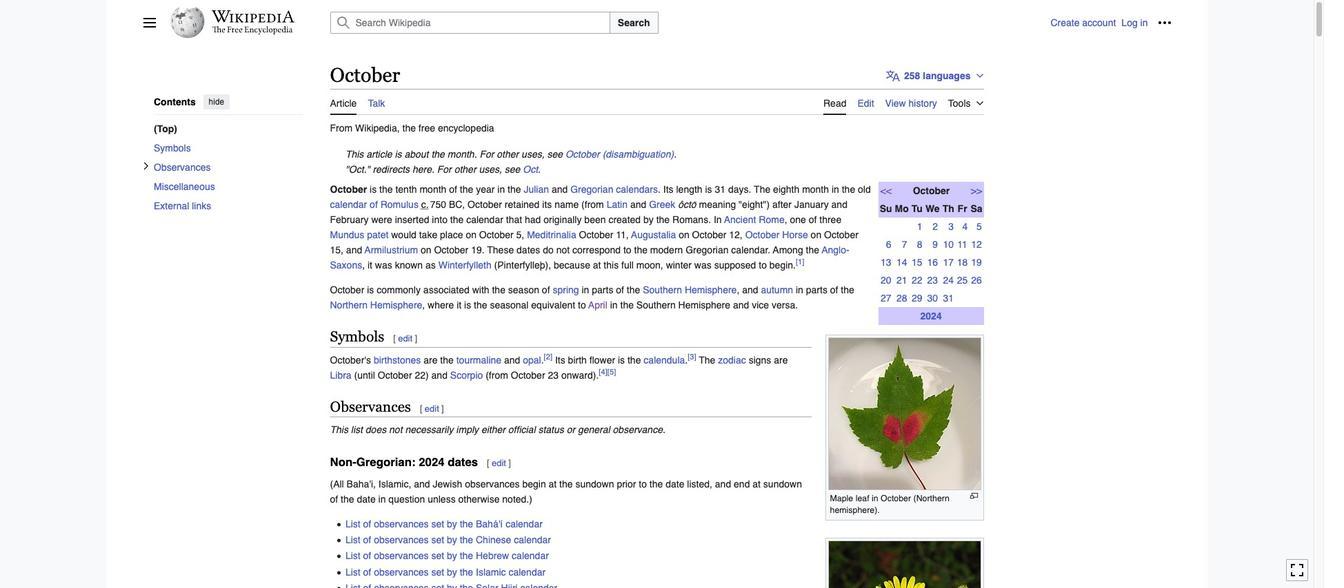 Task type: describe. For each thing, give the bounding box(es) containing it.
meditrinalia
[[527, 229, 576, 240]]

on inside on october 15, and
[[811, 229, 821, 240]]

birth
[[568, 355, 587, 366]]

seasonal
[[490, 300, 529, 311]]

the left bahá'í
[[460, 519, 473, 530]]

3
[[948, 221, 954, 232]]

season
[[508, 285, 539, 296]]

(all
[[330, 479, 344, 490]]

gregorian for calendars
[[570, 184, 613, 195]]

external links
[[153, 200, 211, 211]]

the up scorpio
[[440, 355, 454, 366]]

and up question
[[414, 479, 430, 490]]

january
[[794, 199, 829, 210]]

days.
[[728, 184, 751, 195]]

its inside "october's birthstones are the tourmaline and opal . [2] its birth flower is the calendula . [3] the zodiac signs are libra (until october 22) and scorpio (from october 23 onward). [4] [5]"
[[555, 355, 565, 366]]

] for observances
[[441, 404, 444, 414]]

mo
[[895, 203, 909, 214]]

(ƿinterfylleþ),
[[494, 260, 551, 271]]

on down romans.
[[679, 229, 689, 240]]

2 parts from the left
[[806, 285, 827, 296]]

correspond
[[572, 245, 621, 256]]

[ for non-gregorian: 2024 dates
[[487, 458, 489, 469]]

commonly
[[377, 285, 421, 296]]

and inside the meaning "eight") after january and february were inserted into the calendar that had originally been created by the romans. in
[[831, 199, 847, 210]]

the down full
[[627, 285, 640, 296]]

and down the calendars
[[630, 199, 646, 210]]

] for non-gregorian: 2024 dates
[[508, 458, 511, 469]]

26 link
[[971, 275, 982, 286]]

1 horizontal spatial 2024
[[920, 311, 942, 322]]

7 link
[[896, 239, 907, 250]]

the up bc
[[460, 184, 473, 195]]

0 vertical spatial not
[[556, 245, 570, 256]]

1 parts from the left
[[592, 285, 613, 296]]

from wikipedia, the free encyclopedia
[[330, 122, 494, 134]]

account
[[1082, 17, 1116, 28]]

23 inside "october's birthstones are the tourmaline and opal . [2] its birth flower is the calendula . [3] the zodiac signs are libra (until october 22) and scorpio (from october 23 onward). [4] [5]"
[[548, 370, 559, 381]]

1 month from the left
[[420, 184, 446, 195]]

bc
[[449, 199, 462, 210]]

the left the free
[[402, 122, 416, 134]]

read
[[823, 98, 846, 109]]

created
[[608, 214, 641, 225]]

october down birthstones link
[[378, 370, 412, 381]]

of inside (all baha'i, islamic, and jewish observances begin at the sundown prior to the date listed, and end at sundown of the date in question unless otherwise noted.)
[[330, 494, 338, 505]]

, inside ancient rome , one of three mundus patet would take place on october 5, meditrinalia october 11, augustalia on october 12, october horse
[[785, 214, 787, 225]]

2 was from the left
[[694, 260, 711, 271]]

here.
[[412, 164, 434, 175]]

on down take
[[421, 245, 431, 256]]

2 are from the left
[[774, 355, 788, 366]]

to inside october is commonly associated with the season of spring in parts of the southern hemisphere , and autumn in parts of the northern hemisphere , where it is the seasonal equivalent to april in the southern hemisphere and vice versa.
[[578, 300, 586, 311]]

winter
[[666, 260, 692, 271]]

4 set from the top
[[431, 567, 444, 578]]

and up name
[[552, 184, 568, 195]]

general
[[578, 425, 610, 436]]

hemisphere down southern hemisphere link
[[678, 300, 730, 311]]

. inside the october is the tenth month of the year in the julian and gregorian calendars . its length is 31 days. the eighth month in the old calendar of romulus c. 750 bc , october retained its name (from latin and greek ôctō
[[658, 184, 661, 195]]

1 vertical spatial not
[[389, 425, 402, 436]]

latin link
[[607, 199, 628, 210]]

1 vertical spatial for
[[437, 164, 452, 175]]

chinese
[[476, 535, 511, 546]]

the down list of observances set by the chinese calendar link
[[460, 551, 473, 562]]

symbols inside october element
[[330, 329, 384, 345]]

[ edit ] for non-gregorian: 2024 dates
[[487, 458, 511, 469]]

otherwise
[[458, 494, 500, 505]]

13 14 15 16 17 18 19 20 21 22 23 24 25 26
[[881, 257, 982, 286]]

anglo- saxons
[[330, 245, 849, 271]]

[ edit ] for observances
[[420, 404, 444, 414]]

where
[[428, 300, 454, 311]]

october up su mo tu we th fr sa on the top right of page
[[913, 185, 950, 196]]

calendar inside the october is the tenth month of the year in the julian and gregorian calendars . its length is 31 days. the eighth month in the old calendar of romulus c. 750 bc , october retained its name (from latin and greek ôctō
[[330, 199, 367, 210]]

at inside , it was known as winterfylleth (ƿinterfylleþ), because at this full moon, winter was supposed to begin. [1]
[[593, 260, 601, 271]]

1 link
[[912, 221, 922, 232]]

hemisphere down commonly
[[370, 300, 422, 311]]

talk
[[368, 98, 385, 109]]

su
[[880, 203, 892, 214]]

birthstones link
[[374, 355, 421, 366]]

20 link
[[881, 275, 891, 286]]

supposed
[[714, 260, 756, 271]]

anglo-
[[822, 245, 849, 256]]

rome
[[759, 214, 785, 225]]

3 link
[[943, 221, 954, 232]]

tenth
[[395, 184, 417, 195]]

(from inside the october is the tenth month of the year in the julian and gregorian calendars . its length is 31 days. the eighth month in the old calendar of romulus c. 750 bc , october retained its name (from latin and greek ôctō
[[581, 199, 604, 210]]

2 sundown from the left
[[763, 479, 802, 490]]

and inside on october 15, and
[[346, 245, 362, 256]]

does
[[365, 425, 386, 436]]

>> link
[[971, 185, 982, 196]]

calendar right chinese
[[514, 535, 551, 546]]

october inside on october 15, and
[[824, 229, 858, 240]]

[3]
[[688, 352, 696, 362]]

log in link
[[1122, 17, 1148, 28]]

calendar down noted.)
[[506, 519, 543, 530]]

29
[[912, 293, 922, 304]]

sa
[[971, 203, 982, 214]]

9 10 11 12
[[933, 239, 982, 250]]

8 link
[[912, 239, 922, 250]]

of inside ancient rome , one of three mundus patet would take place on october 5, meditrinalia october 11, augustalia on october 12, october horse
[[809, 214, 817, 225]]

wikipedia image
[[211, 10, 294, 23]]

tools
[[948, 98, 971, 109]]

<< link
[[880, 185, 892, 196]]

in up versa.
[[796, 285, 803, 296]]

12
[[971, 239, 982, 250]]

2 month from the left
[[802, 184, 829, 195]]

21
[[896, 275, 907, 286]]

1
[[917, 221, 922, 232]]

its
[[542, 199, 552, 210]]

augustalia link
[[631, 229, 676, 240]]

october down the place
[[434, 245, 468, 256]]

noted.)
[[502, 494, 532, 505]]

calendar right islamic
[[509, 567, 546, 578]]

the left old
[[842, 184, 855, 195]]

0 vertical spatial dates
[[517, 245, 540, 256]]

(from inside "october's birthstones are the tourmaline and opal . [2] its birth flower is the calendula . [3] the zodiac signs are libra (until october 22) and scorpio (from october 23 onward). [4] [5]"
[[486, 370, 508, 381]]

hemisphere down supposed
[[685, 285, 737, 296]]

among
[[773, 245, 803, 256]]

latin
[[607, 199, 628, 210]]

the inside this article is about the month. for other uses, see october (disambiguation) . "oct." redirects here. for other uses, see oct .
[[431, 149, 445, 160]]

the right april
[[620, 300, 634, 311]]

listed,
[[687, 479, 712, 490]]

1 are from the left
[[424, 355, 438, 366]]

search
[[618, 17, 650, 28]]

1 vertical spatial 2024
[[419, 456, 444, 469]]

redirects
[[373, 164, 410, 175]]

would
[[391, 229, 416, 240]]

13
[[881, 257, 891, 268]]

october down in
[[692, 229, 726, 240]]

the down bc
[[450, 214, 464, 225]]

article
[[330, 98, 357, 109]]

romulus
[[380, 199, 419, 210]]

october down opal at the left bottom
[[511, 370, 545, 381]]

0 vertical spatial uses,
[[521, 149, 544, 160]]

hide button
[[203, 94, 229, 110]]

october horse link
[[745, 229, 808, 240]]

by down list of observances set by the chinese calendar link
[[447, 551, 457, 562]]

october up "talk" link
[[330, 64, 400, 86]]

calendar of romulus link
[[330, 199, 419, 210]]

zodiac
[[718, 355, 746, 366]]

1 sundown from the left
[[575, 479, 614, 490]]

[ for observances
[[420, 404, 422, 414]]

ancient rome , one of three mundus patet would take place on october 5, meditrinalia october 11, augustalia on october 12, october horse
[[330, 214, 841, 240]]

its inside the october is the tenth month of the year in the julian and gregorian calendars . its length is 31 days. the eighth month in the old calendar of romulus c. 750 bc , october retained its name (from latin and greek ôctō
[[663, 184, 673, 195]]

it inside , it was known as winterfylleth (ƿinterfylleþ), because at this full moon, winter was supposed to begin. [1]
[[368, 260, 372, 271]]

[ edit ] for symbols
[[393, 334, 417, 344]]

11,
[[616, 229, 629, 240]]

baha'i,
[[347, 479, 376, 490]]

0 horizontal spatial dates
[[448, 456, 478, 469]]

armilustrium on october 19. these dates do not correspond to the modern gregorian calendar. among the
[[365, 245, 822, 256]]

fullscreen image
[[1290, 564, 1304, 578]]

edit link for non-gregorian: 2024 dates
[[492, 458, 506, 469]]

6
[[886, 239, 891, 250]]

[5] link
[[607, 367, 616, 377]]

is down associated
[[464, 300, 471, 311]]

begin.
[[769, 260, 796, 271]]

4 list from the top
[[345, 567, 360, 578]]

] for symbols
[[415, 334, 417, 344]]

the up moon, on the top
[[634, 245, 648, 256]]

gregorian for calendar.
[[686, 245, 729, 256]]

article link
[[330, 89, 357, 115]]

edit link
[[857, 89, 874, 114]]

onward).
[[561, 370, 599, 381]]

name
[[555, 199, 579, 210]]

calendar inside the meaning "eight") after january and february were inserted into the calendar that had originally been created by the romans. in
[[466, 214, 503, 225]]

official
[[508, 425, 535, 436]]

0 horizontal spatial see
[[505, 164, 520, 175]]

as
[[425, 260, 436, 271]]

and left the vice at right bottom
[[733, 300, 749, 311]]

october down ancient rome link at the top of page
[[745, 229, 780, 240]]

and right 22)
[[431, 370, 447, 381]]

note containing this article is about the month. for other uses, see
[[330, 147, 984, 162]]

edit
[[857, 98, 874, 109]]

to inside (all baha'i, islamic, and jewish observances begin at the sundown prior to the date listed, and end at sundown of the date in question unless otherwise noted.)
[[639, 479, 647, 490]]

3 set from the top
[[431, 551, 444, 562]]

14 link
[[896, 257, 907, 268]]

note containing "oct." redirects here. for other uses, see
[[330, 162, 984, 177]]

Search search field
[[313, 12, 1051, 34]]

vice
[[752, 300, 769, 311]]

place
[[440, 229, 463, 240]]

calendar right hebrew
[[512, 551, 549, 562]]

edit for observances
[[425, 404, 439, 414]]

the down greek link
[[656, 214, 670, 225]]

, down supposed
[[737, 285, 739, 296]]

, inside the october is the tenth month of the year in the julian and gregorian calendars . its length is 31 days. the eighth month in the old calendar of romulus c. 750 bc , october retained its name (from latin and greek ôctō
[[462, 199, 465, 210]]

october down year
[[468, 199, 502, 210]]

this for this article is about the month. for other uses, see october (disambiguation) . "oct." redirects here. for other uses, see oct .
[[345, 149, 364, 160]]

this for this list does not necessarily imply either official status or general observance.
[[330, 425, 348, 436]]

by down list of observances set by the hebrew calendar link
[[447, 567, 457, 578]]

1 horizontal spatial for
[[480, 149, 494, 160]]

libra
[[330, 370, 351, 381]]

1 horizontal spatial date
[[666, 479, 684, 490]]

that
[[506, 214, 522, 225]]



Task type: vqa. For each thing, say whether or not it's contained in the screenshot.


Task type: locate. For each thing, give the bounding box(es) containing it.
1 vertical spatial (from
[[486, 370, 508, 381]]

it right where
[[457, 300, 461, 311]]

the down "(all"
[[341, 494, 354, 505]]

1 vertical spatial edit
[[425, 404, 439, 414]]

(disambiguation)
[[602, 149, 674, 160]]

dates
[[517, 245, 540, 256], [448, 456, 478, 469]]

year
[[476, 184, 495, 195]]

parts right the autumn
[[806, 285, 827, 296]]

x small image
[[142, 162, 150, 170]]

0 vertical spatial [ edit ]
[[393, 334, 417, 344]]

the left 27
[[841, 285, 854, 296]]

0 horizontal spatial (from
[[486, 370, 508, 381]]

1 horizontal spatial ]
[[441, 404, 444, 414]]

other
[[497, 149, 519, 160], [454, 164, 476, 175]]

the up "retained" on the left of the page
[[508, 184, 521, 195]]

2 horizontal spatial [
[[487, 458, 489, 469]]

23 right 22 link
[[927, 275, 938, 286]]

5 link
[[971, 221, 982, 232]]

the right the prior
[[649, 479, 663, 490]]

associated
[[423, 285, 469, 296]]

2 horizontal spatial ]
[[508, 458, 511, 469]]

by up list of observances set by the chinese calendar link
[[447, 519, 457, 530]]

1 horizontal spatial not
[[556, 245, 570, 256]]

gregorian up the meaning "eight") after january and february were inserted into the calendar that had originally been created by the romans. in
[[570, 184, 613, 195]]

in inside maple leaf in october (northern hemisphere).
[[872, 493, 878, 504]]

is up calendar of romulus link
[[370, 184, 377, 195]]

the left calendula link
[[627, 355, 641, 366]]

is inside this article is about the month. for other uses, see october (disambiguation) . "oct." redirects here. for other uses, see oct .
[[395, 149, 402, 160]]

, left where
[[422, 300, 425, 311]]

0 horizontal spatial date
[[357, 494, 376, 505]]

october inside october is commonly associated with the season of spring in parts of the southern hemisphere , and autumn in parts of the northern hemisphere , where it is the seasonal equivalent to april in the southern hemisphere and vice versa.
[[330, 285, 364, 296]]

6 link
[[881, 239, 891, 250]]

[5]
[[607, 367, 616, 377]]

october element
[[330, 115, 984, 589]]

moon,
[[636, 260, 663, 271]]

in inside (all baha'i, islamic, and jewish observances begin at the sundown prior to the date listed, and end at sundown of the date in question unless otherwise noted.)
[[378, 494, 386, 505]]

0 horizontal spatial 23
[[548, 370, 559, 381]]

0 vertical spatial symbols
[[153, 142, 190, 153]]

1 horizontal spatial [
[[420, 404, 422, 414]]

note up the calendars
[[330, 147, 984, 162]]

in right leaf
[[872, 493, 878, 504]]

2 horizontal spatial edit link
[[492, 458, 506, 469]]

by up list of observances set by the hebrew calendar link
[[447, 535, 457, 546]]

1 horizontal spatial see
[[547, 149, 563, 160]]

is inside "october's birthstones are the tourmaline and opal . [2] its birth flower is the calendula . [3] the zodiac signs are libra (until october 22) and scorpio (from october 23 onward). [4] [5]"
[[618, 355, 625, 366]]

[2] link
[[544, 352, 552, 362]]

0 horizontal spatial 31
[[715, 184, 726, 195]]

edit link for symbols
[[398, 334, 412, 344]]

2 horizontal spatial edit
[[492, 458, 506, 469]]

to left the april link
[[578, 300, 586, 311]]

27 link
[[881, 293, 891, 304]]

0 vertical spatial observances
[[153, 162, 210, 173]]

october up these
[[479, 229, 514, 240]]

1 horizontal spatial observances
[[330, 399, 411, 415]]

uses, up oct link
[[521, 149, 544, 160]]

edit down this list does not necessarily imply either official status or general observance.
[[492, 458, 506, 469]]

1 vertical spatial 23
[[548, 370, 559, 381]]

and left opal at the left bottom
[[504, 355, 520, 366]]

observances inside october element
[[330, 399, 411, 415]]

0 horizontal spatial [ edit ]
[[393, 334, 417, 344]]

0 vertical spatial 2024
[[920, 311, 942, 322]]

"oct."
[[345, 164, 370, 175]]

southern down moon, on the top
[[643, 285, 682, 296]]

list
[[351, 425, 363, 436]]

it right the saxons
[[368, 260, 372, 271]]

1 vertical spatial edit link
[[425, 404, 439, 414]]

[ for symbols
[[393, 334, 396, 344]]

dates up (ƿinterfylleþ),
[[517, 245, 540, 256]]

augustalia
[[631, 229, 676, 240]]

october up correspond
[[579, 229, 613, 240]]

(from
[[581, 199, 604, 210], [486, 370, 508, 381]]

edit link up necessarily
[[425, 404, 439, 414]]

5,
[[516, 229, 524, 240]]

[1] link
[[796, 257, 804, 267]]

1 horizontal spatial sundown
[[763, 479, 802, 490]]

31 inside the october is the tenth month of the year in the julian and gregorian calendars . its length is 31 days. the eighth month in the old calendar of romulus c. 750 bc , october retained its name (from latin and greek ôctō
[[715, 184, 726, 195]]

1 horizontal spatial 23
[[927, 275, 938, 286]]

in right april
[[610, 300, 618, 311]]

[1]
[[796, 257, 804, 267]]

2 list from the top
[[345, 535, 360, 546]]

0 vertical spatial see
[[547, 149, 563, 160]]

258 languages
[[904, 70, 971, 81]]

mundus
[[330, 229, 364, 240]]

1 horizontal spatial uses,
[[521, 149, 544, 160]]

menu image
[[142, 16, 156, 30]]

4 link
[[957, 221, 968, 232]]

[ down either
[[487, 458, 489, 469]]

list of observances set by the bahá'í calendar link
[[345, 519, 543, 530]]

(northern
[[913, 493, 949, 504]]

2 horizontal spatial [ edit ]
[[487, 458, 511, 469]]

1 horizontal spatial (from
[[581, 199, 604, 210]]

miscellaneous link
[[153, 177, 302, 196]]

set
[[431, 519, 444, 530], [431, 535, 444, 546], [431, 551, 444, 562], [431, 567, 444, 578]]

1 horizontal spatial it
[[457, 300, 461, 311]]

personal tools navigation
[[1051, 12, 1175, 34]]

[ up birthstones
[[393, 334, 396, 344]]

create account link
[[1051, 17, 1116, 28]]

25 link
[[957, 275, 968, 286]]

october up northern
[[330, 285, 364, 296]]

southern hemisphere link
[[643, 285, 737, 296]]

] up birthstones
[[415, 334, 417, 344]]

] up necessarily
[[441, 404, 444, 414]]

1 horizontal spatial 31
[[943, 293, 954, 304]]

julian
[[524, 184, 549, 195]]

the left anglo-
[[806, 245, 819, 256]]

in right year
[[497, 184, 505, 195]]

set up list of observances set by the chinese calendar link
[[431, 519, 444, 530]]

24
[[943, 275, 954, 286]]

0 vertical spatial it
[[368, 260, 372, 271]]

the free encyclopedia image
[[212, 26, 293, 35]]

gregorian calendars link
[[570, 184, 658, 195]]

22 link
[[912, 275, 922, 286]]

1 horizontal spatial parts
[[806, 285, 827, 296]]

islamic,
[[378, 479, 411, 490]]

observances up does
[[330, 399, 411, 415]]

, right 750
[[462, 199, 465, 210]]

meditrinalia link
[[527, 229, 576, 240]]

the right [3]
[[699, 355, 715, 366]]

2 vertical spatial ]
[[508, 458, 511, 469]]

2 vertical spatial [
[[487, 458, 489, 469]]

the right begin
[[559, 479, 573, 490]]

2 note from the top
[[330, 162, 984, 177]]

1 vertical spatial see
[[505, 164, 520, 175]]

1 horizontal spatial month
[[802, 184, 829, 195]]

are right signs
[[774, 355, 788, 366]]

october up the october is the tenth month of the year in the julian and gregorian calendars . its length is 31 days. the eighth month in the old calendar of romulus c. 750 bc , october retained its name (from latin and greek ôctō
[[565, 149, 600, 160]]

sundown right the end
[[763, 479, 802, 490]]

1 vertical spatial uses,
[[479, 164, 502, 175]]

0 horizontal spatial it
[[368, 260, 372, 271]]

0 vertical spatial southern
[[643, 285, 682, 296]]

0 horizontal spatial was
[[375, 260, 392, 271]]

greek link
[[649, 199, 675, 210]]

romans.
[[672, 214, 711, 225]]

edit for symbols
[[398, 334, 412, 344]]

language progressive image
[[886, 69, 900, 83]]

[ up necessarily
[[420, 404, 422, 414]]

0 horizontal spatial [
[[393, 334, 396, 344]]

31 right 30
[[943, 293, 954, 304]]

0 horizontal spatial ]
[[415, 334, 417, 344]]

we
[[925, 203, 940, 214]]

0 vertical spatial 23
[[927, 275, 938, 286]]

this inside this article is about the month. for other uses, see october (disambiguation) . "oct." redirects here. for other uses, see oct .
[[345, 149, 364, 160]]

not
[[556, 245, 570, 256], [389, 425, 402, 436]]

at left this
[[593, 260, 601, 271]]

of
[[449, 184, 457, 195], [370, 199, 378, 210], [809, 214, 817, 225], [542, 285, 550, 296], [616, 285, 624, 296], [830, 285, 838, 296], [330, 494, 338, 505], [363, 519, 371, 530], [363, 535, 371, 546], [363, 551, 371, 562], [363, 567, 371, 578]]

, left the one
[[785, 214, 787, 225]]

at
[[593, 260, 601, 271], [549, 479, 557, 490], [753, 479, 761, 490]]

1 vertical spatial observances
[[330, 399, 411, 415]]

1 vertical spatial 31
[[943, 293, 954, 304]]

1 vertical spatial the
[[699, 355, 715, 366]]

patet
[[367, 229, 388, 240]]

22)
[[415, 370, 429, 381]]

symbols link
[[153, 138, 302, 157]]

by inside the meaning "eight") after january and february were inserted into the calendar that had originally been created by the romans. in
[[643, 214, 654, 225]]

this left list
[[330, 425, 348, 436]]

in left old
[[832, 184, 839, 195]]

log in and more options image
[[1157, 16, 1171, 30]]

prior
[[617, 479, 636, 490]]

the up here.
[[431, 149, 445, 160]]

by
[[643, 214, 654, 225], [447, 519, 457, 530], [447, 535, 457, 546], [447, 551, 457, 562], [447, 567, 457, 578]]

the inside the october is the tenth month of the year in the julian and gregorian calendars . its length is 31 days. the eighth month in the old calendar of romulus c. 750 bc , october retained its name (from latin and greek ôctō
[[754, 184, 770, 195]]

set up the list of observances set by the islamic calendar link
[[431, 551, 444, 562]]

read link
[[823, 89, 846, 115]]

1 vertical spatial [
[[420, 404, 422, 414]]

this
[[604, 260, 619, 271]]

the inside "october's birthstones are the tourmaline and opal . [2] its birth flower is the calendula . [3] the zodiac signs are libra (until october 22) and scorpio (from october 23 onward). [4] [5]"
[[699, 355, 715, 366]]

october inside this article is about the month. for other uses, see october (disambiguation) . "oct." redirects here. for other uses, see oct .
[[565, 149, 600, 160]]

0 horizontal spatial parts
[[592, 285, 613, 296]]

1 horizontal spatial edit link
[[425, 404, 439, 414]]

1 vertical spatial this
[[330, 425, 348, 436]]

1 vertical spatial date
[[357, 494, 376, 505]]

0 vertical spatial edit link
[[398, 334, 412, 344]]

18
[[957, 257, 968, 268]]

2 horizontal spatial at
[[753, 479, 761, 490]]

1 note from the top
[[330, 147, 984, 162]]

1 horizontal spatial [ edit ]
[[420, 404, 444, 414]]

edit for non-gregorian: 2024 dates
[[492, 458, 506, 469]]

0 vertical spatial the
[[754, 184, 770, 195]]

23 inside 13 14 15 16 17 18 19 20 21 22 23 24 25 26
[[927, 275, 938, 286]]

in inside personal tools navigation
[[1140, 17, 1148, 28]]

1 vertical spatial [ edit ]
[[420, 404, 444, 414]]

on down three
[[811, 229, 821, 240]]

31 up meaning
[[715, 184, 726, 195]]

0 horizontal spatial at
[[549, 479, 557, 490]]

and up the vice at right bottom
[[742, 285, 758, 296]]

] down this list does not necessarily imply either official status or general observance.
[[508, 458, 511, 469]]

2 set from the top
[[431, 535, 444, 546]]

at right begin
[[549, 479, 557, 490]]

1 vertical spatial symbols
[[330, 329, 384, 345]]

17 link
[[943, 257, 954, 268]]

history
[[909, 98, 937, 109]]

is up meaning
[[705, 184, 712, 195]]

on
[[466, 229, 476, 240], [679, 229, 689, 240], [811, 229, 821, 240], [421, 245, 431, 256]]

or
[[567, 425, 575, 436]]

1 horizontal spatial are
[[774, 355, 788, 366]]

Search Wikipedia search field
[[330, 12, 610, 34]]

15 link
[[912, 257, 922, 268]]

to inside , it was known as winterfylleth (ƿinterfylleþ), because at this full moon, winter was supposed to begin. [1]
[[759, 260, 767, 271]]

16
[[927, 257, 938, 268]]

1 list from the top
[[345, 519, 360, 530]]

list of observances set by the chinese calendar link
[[345, 535, 551, 546]]

calendula
[[644, 355, 685, 366]]

to down calendar. in the top right of the page
[[759, 260, 767, 271]]

were
[[371, 214, 392, 225]]

gregorian:
[[356, 456, 416, 469]]

11
[[957, 239, 967, 250]]

the left islamic
[[460, 567, 473, 578]]

0 vertical spatial gregorian
[[570, 184, 613, 195]]

edit link for observances
[[425, 404, 439, 414]]

in right spring
[[582, 285, 589, 296]]

]
[[415, 334, 417, 344], [441, 404, 444, 414], [508, 458, 511, 469]]

0 horizontal spatial edit
[[398, 334, 412, 344]]

is up the northern hemisphere link
[[367, 285, 374, 296]]

to up full
[[623, 245, 631, 256]]

in down islamic,
[[378, 494, 386, 505]]

october inside maple leaf in october (northern hemisphere).
[[881, 493, 911, 504]]

date down baha'i,
[[357, 494, 376, 505]]

free
[[418, 122, 435, 134]]

0 vertical spatial date
[[666, 479, 684, 490]]

for right month.
[[480, 149, 494, 160]]

its right [2]
[[555, 355, 565, 366]]

0 horizontal spatial symbols
[[153, 142, 190, 153]]

it inside october is commonly associated with the season of spring in parts of the southern hemisphere , and autumn in parts of the northern hemisphere , where it is the seasonal equivalent to april in the southern hemisphere and vice versa.
[[457, 300, 461, 311]]

0 horizontal spatial month
[[420, 184, 446, 195]]

19.
[[471, 245, 485, 256]]

0 horizontal spatial the
[[699, 355, 715, 366]]

october down "oct." at top
[[330, 184, 367, 195]]

observances inside (all baha'i, islamic, and jewish observances begin at the sundown prior to the date listed, and end at sundown of the date in question unless otherwise noted.)
[[465, 479, 520, 490]]

0 horizontal spatial for
[[437, 164, 452, 175]]

languages
[[923, 70, 971, 81]]

0 horizontal spatial 2024
[[419, 456, 444, 469]]

1 set from the top
[[431, 519, 444, 530]]

october right leaf
[[881, 493, 911, 504]]

on up the 19. at the top left of page
[[466, 229, 476, 240]]

1 vertical spatial other
[[454, 164, 476, 175]]

3 list from the top
[[345, 551, 360, 562]]

list
[[345, 519, 360, 530], [345, 535, 360, 546], [345, 551, 360, 562], [345, 567, 360, 578]]

2 vertical spatial edit
[[492, 458, 506, 469]]

2024 up jewish
[[419, 456, 444, 469]]

southern down southern hemisphere link
[[636, 300, 676, 311]]

autumn link
[[761, 285, 793, 296]]

0 vertical spatial ]
[[415, 334, 417, 344]]

month up 750
[[420, 184, 446, 195]]

the right with
[[492, 285, 505, 296]]

0 vertical spatial other
[[497, 149, 519, 160]]

31
[[715, 184, 726, 195], [943, 293, 954, 304]]

edit
[[398, 334, 412, 344], [425, 404, 439, 414], [492, 458, 506, 469]]

date left listed,
[[666, 479, 684, 490]]

the
[[754, 184, 770, 195], [699, 355, 715, 366]]

this up "oct." at top
[[345, 149, 364, 160]]

1 horizontal spatial at
[[593, 260, 601, 271]]

uses,
[[521, 149, 544, 160], [479, 164, 502, 175]]

, inside , it was known as winterfylleth (ƿinterfylleþ), because at this full moon, winter was supposed to begin. [1]
[[362, 260, 365, 271]]

0 horizontal spatial other
[[454, 164, 476, 175]]

note
[[330, 147, 984, 162], [330, 162, 984, 177]]

equivalent
[[531, 300, 575, 311]]

spring
[[553, 285, 579, 296]]

opal link
[[523, 355, 541, 366]]

(from down tourmaline link
[[486, 370, 508, 381]]

2 vertical spatial [ edit ]
[[487, 458, 511, 469]]

note down "(disambiguation)" at the top of page
[[330, 162, 984, 177]]

1 vertical spatial its
[[555, 355, 565, 366]]

1 horizontal spatial was
[[694, 260, 711, 271]]

calendar.
[[731, 245, 770, 256]]

symbols up october's
[[330, 329, 384, 345]]

0 horizontal spatial gregorian
[[570, 184, 613, 195]]

anglo- saxons link
[[330, 245, 849, 271]]

0 horizontal spatial edit link
[[398, 334, 412, 344]]

the down with
[[474, 300, 487, 311]]

in
[[1140, 17, 1148, 28], [497, 184, 505, 195], [832, 184, 839, 195], [582, 285, 589, 296], [796, 285, 803, 296], [610, 300, 618, 311], [872, 493, 878, 504], [378, 494, 386, 505]]

october main content
[[324, 62, 1171, 589]]

calendar up february
[[330, 199, 367, 210]]

1 vertical spatial it
[[457, 300, 461, 311]]

edit link down this list does not necessarily imply either official status or general observance.
[[492, 458, 506, 469]]

1 was from the left
[[375, 260, 392, 271]]

1 vertical spatial southern
[[636, 300, 676, 311]]

set down list of observances set by the hebrew calendar link
[[431, 567, 444, 578]]

8
[[917, 239, 922, 250]]

and left the end
[[715, 479, 731, 490]]

29 link
[[912, 293, 922, 304]]

not right do
[[556, 245, 570, 256]]

spring link
[[553, 285, 579, 296]]

edit up birthstones link
[[398, 334, 412, 344]]

0 vertical spatial [
[[393, 334, 396, 344]]

1 horizontal spatial other
[[497, 149, 519, 160]]

1 horizontal spatial symbols
[[330, 329, 384, 345]]

calendar left "that"
[[466, 214, 503, 225]]

1 horizontal spatial dates
[[517, 245, 540, 256]]

0 vertical spatial for
[[480, 149, 494, 160]]

1 vertical spatial dates
[[448, 456, 478, 469]]

28
[[896, 293, 907, 304]]

1 vertical spatial gregorian
[[686, 245, 729, 256]]

the up calendar of romulus link
[[379, 184, 393, 195]]

take
[[419, 229, 437, 240]]

, down mundus patet link
[[362, 260, 365, 271]]

0 horizontal spatial sundown
[[575, 479, 614, 490]]

15,
[[330, 245, 343, 256]]

october (disambiguation) link
[[565, 149, 674, 160]]

this
[[345, 149, 364, 160], [330, 425, 348, 436]]

gregorian inside the october is the tenth month of the year in the julian and gregorian calendars . its length is 31 days. the eighth month in the old calendar of romulus c. 750 bc , october retained its name (from latin and greek ôctō
[[570, 184, 613, 195]]

28 link
[[896, 293, 907, 304]]

0 vertical spatial its
[[663, 184, 673, 195]]

the up list of observances set by the hebrew calendar link
[[460, 535, 473, 546]]

and up three
[[831, 199, 847, 210]]



